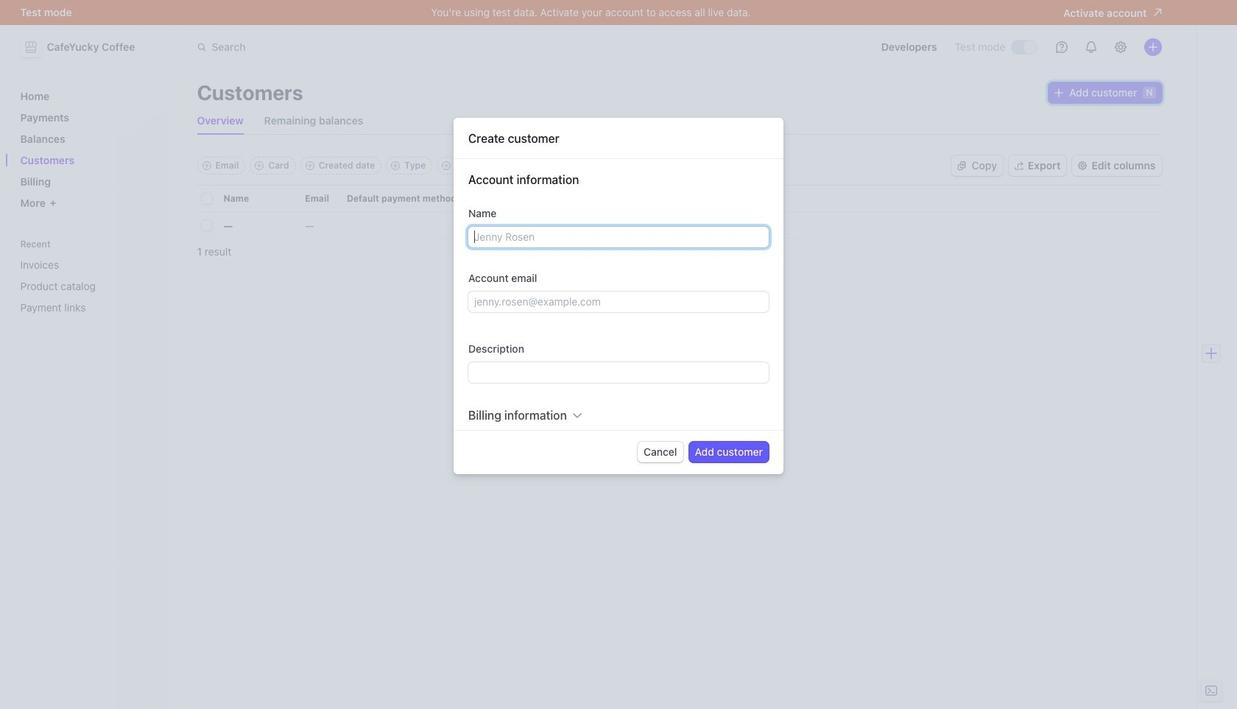 Task type: locate. For each thing, give the bounding box(es) containing it.
tab list
[[197, 108, 1162, 135]]

Jenny Rosen text field
[[469, 227, 769, 247]]

core navigation links element
[[14, 84, 159, 215]]

None search field
[[188, 34, 604, 61]]

None text field
[[469, 362, 769, 383]]

toolbar
[[197, 157, 512, 175]]

Select All checkbox
[[202, 194, 212, 204]]

recent element
[[14, 239, 159, 320], [14, 253, 159, 320]]

add created date image
[[305, 161, 314, 170]]

add card image
[[255, 161, 264, 170]]



Task type: describe. For each thing, give the bounding box(es) containing it.
add type image
[[391, 161, 400, 170]]

add email image
[[202, 161, 211, 170]]

add more filters image
[[442, 161, 451, 170]]

jenny.rosen@example.com email field
[[469, 292, 769, 312]]

svg image
[[958, 161, 966, 170]]

2 recent element from the top
[[14, 253, 159, 320]]

1 recent element from the top
[[14, 239, 159, 320]]

svg image
[[1055, 88, 1064, 97]]

Select item checkbox
[[202, 220, 212, 231]]



Task type: vqa. For each thing, say whether or not it's contained in the screenshot.
Add Type IMAGE
yes



